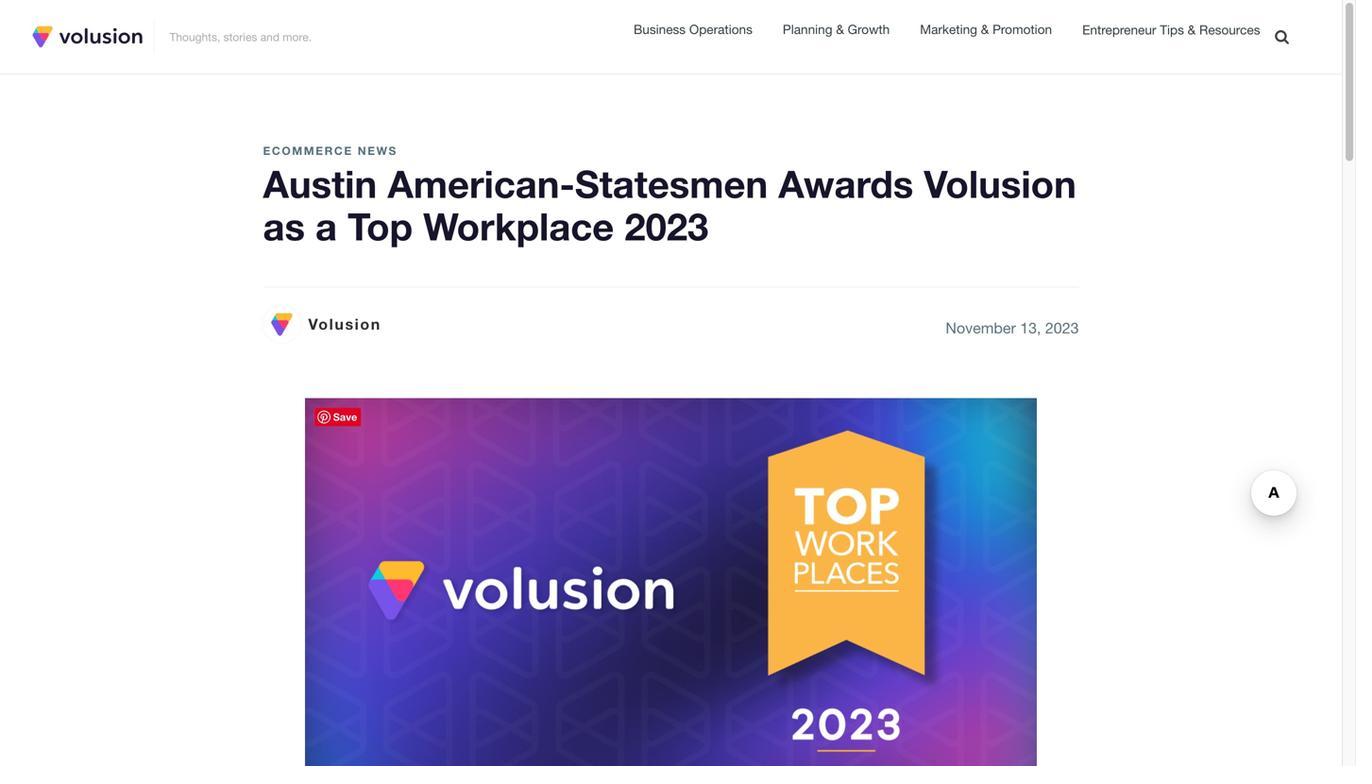 Task type: vqa. For each thing, say whether or not it's contained in the screenshot.
SAVE
yes



Task type: describe. For each thing, give the bounding box(es) containing it.
business operations
[[634, 22, 753, 37]]

as
[[263, 203, 305, 248]]

& for planning
[[837, 22, 845, 37]]

& inside "link"
[[1188, 22, 1196, 37]]

growth
[[848, 22, 890, 37]]

resources
[[1200, 22, 1261, 37]]

volusion inside volusion link
[[309, 315, 382, 333]]

business operations link
[[634, 20, 753, 41]]

ecommerce news austin american-statesmen awards volusion as a top workplace 2023
[[263, 144, 1077, 248]]

1 horizontal spatial 2023
[[1046, 319, 1080, 337]]

planning
[[783, 22, 833, 37]]

thoughts, stories and more.
[[170, 30, 312, 43]]

a
[[316, 203, 337, 248]]

volusion link
[[263, 306, 382, 344]]

news
[[358, 144, 398, 157]]

save
[[333, 411, 357, 423]]

operations
[[690, 22, 753, 37]]

tips
[[1161, 22, 1185, 37]]

promotion
[[993, 22, 1053, 37]]

volusion inside the ecommerce news austin american-statesmen awards volusion as a top workplace 2023
[[924, 161, 1077, 206]]

austin
[[263, 161, 377, 206]]

search image
[[1276, 29, 1290, 44]]

entrepreneur tips & resources
[[1083, 22, 1261, 37]]

13,
[[1021, 319, 1042, 337]]

ecommerce
[[263, 144, 353, 157]]



Task type: locate. For each thing, give the bounding box(es) containing it.
top
[[348, 203, 413, 248]]

0 horizontal spatial volusion
[[309, 315, 382, 333]]

entrepreneur
[[1083, 22, 1157, 37]]

0 vertical spatial volusion
[[924, 161, 1077, 206]]

entrepreneur tips & resources link
[[1083, 20, 1261, 41]]

business
[[634, 22, 686, 37]]

november 13, 2023
[[946, 319, 1080, 337]]

statesmen
[[575, 161, 768, 206]]

1 vertical spatial volusion
[[309, 315, 382, 333]]

marketing & promotion link
[[921, 20, 1053, 41]]

0 horizontal spatial 2023
[[625, 203, 709, 248]]

thoughts,
[[170, 30, 220, 43]]

&
[[837, 22, 845, 37], [981, 22, 990, 37], [1188, 22, 1196, 37]]

volusion
[[924, 161, 1077, 206], [309, 315, 382, 333]]

planning & growth
[[783, 22, 890, 37]]

1 vertical spatial 2023
[[1046, 319, 1080, 337]]

2023
[[625, 203, 709, 248], [1046, 319, 1080, 337]]

marketing
[[921, 22, 978, 37]]

1 horizontal spatial &
[[981, 22, 990, 37]]

2023 inside the ecommerce news austin american-statesmen awards volusion as a top workplace 2023
[[625, 203, 709, 248]]

0 horizontal spatial &
[[837, 22, 845, 37]]

more.
[[283, 30, 312, 43]]

& for marketing
[[981, 22, 990, 37]]

stories
[[224, 30, 257, 43]]

planning & growth link
[[783, 20, 890, 41]]

marketing & promotion
[[921, 22, 1053, 37]]

workplace
[[423, 203, 614, 248]]

1 horizontal spatial volusion
[[924, 161, 1077, 206]]

0 vertical spatial 2023
[[625, 203, 709, 248]]

american-
[[388, 161, 575, 206]]

& right marketing
[[981, 22, 990, 37]]

& left the growth
[[837, 22, 845, 37]]

& right tips at the top right of page
[[1188, 22, 1196, 37]]

2 horizontal spatial &
[[1188, 22, 1196, 37]]

awards
[[779, 161, 914, 206]]

austin american-statesmen awards volusion as a top workplace 2023 image
[[305, 398, 1038, 766]]

november
[[946, 319, 1016, 337]]

and
[[261, 30, 280, 43]]



